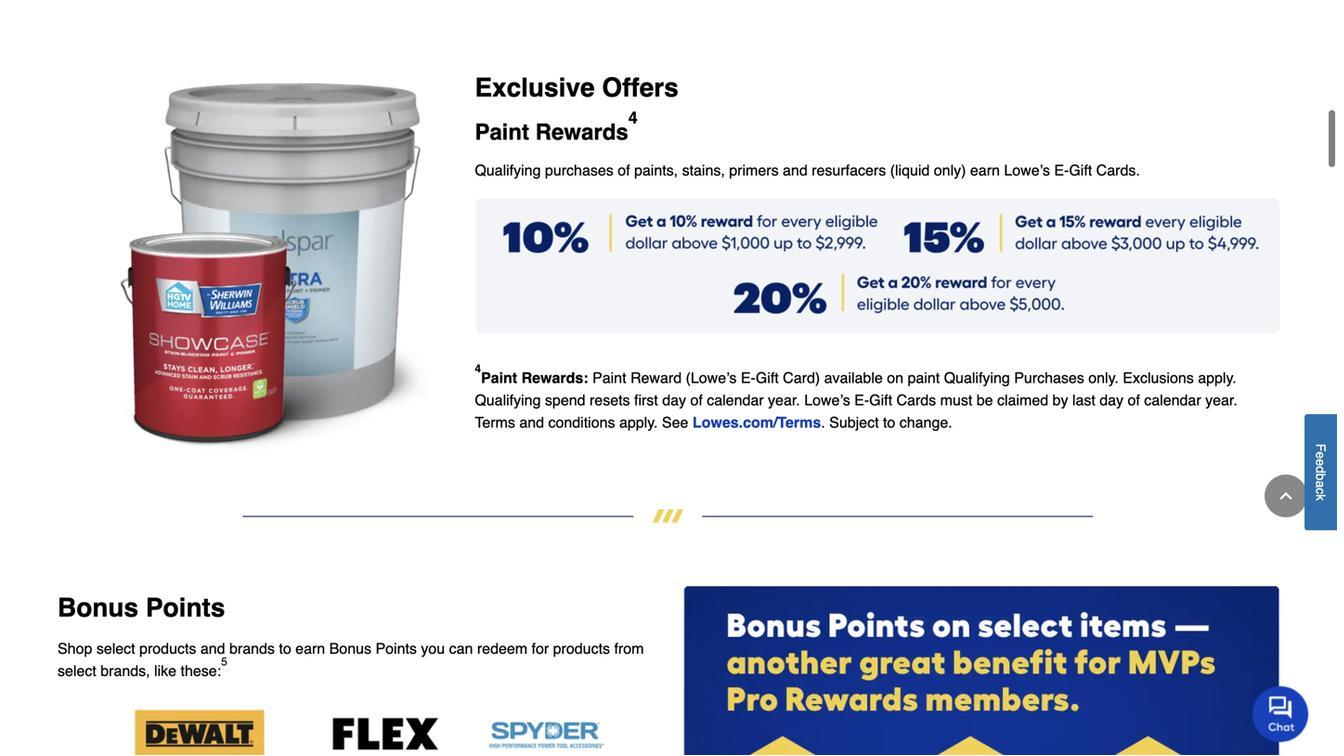 Task type: vqa. For each thing, say whether or not it's contained in the screenshot.
apply.
yes



Task type: describe. For each thing, give the bounding box(es) containing it.
2 horizontal spatial of
[[1128, 392, 1141, 409]]

1 vertical spatial qualifying
[[944, 369, 1011, 387]]

exclusions
[[1124, 369, 1195, 387]]

paint for rewards
[[475, 119, 530, 145]]

(liquid
[[891, 162, 930, 179]]

0 vertical spatial apply.
[[1199, 369, 1237, 387]]

1 vertical spatial select
[[58, 663, 96, 680]]

2 products from the left
[[553, 640, 610, 657]]

earn inside shop select products and brands to earn bonus points you can redeem for products from select brands, like these:
[[296, 640, 325, 657]]

exclusive offers
[[475, 73, 679, 103]]

1 horizontal spatial gift
[[870, 392, 893, 409]]

last
[[1073, 392, 1096, 409]]

first
[[635, 392, 658, 409]]

subject
[[830, 414, 879, 431]]

offers
[[602, 73, 679, 103]]

rewards:
[[522, 369, 589, 387]]

a collection of brand logos including dewalt, flex, spyder, mechanix wear, armor all, dap and eaton. image
[[58, 701, 654, 755]]

change.
[[900, 414, 953, 431]]

lowes.com/terms link
[[693, 414, 822, 431]]

0 vertical spatial to
[[883, 414, 896, 431]]

k
[[1314, 494, 1329, 501]]

these:
[[181, 663, 221, 680]]

lowes.com/terms . subject to change.
[[693, 414, 953, 431]]

from
[[615, 640, 644, 657]]

2 day from the left
[[1100, 392, 1124, 409]]

cards
[[897, 392, 937, 409]]

qualifying purchases of paints, stains, primers and resurfacers (liquid only) earn lowe's e-gift cards.
[[475, 162, 1141, 179]]

(lowe's
[[686, 369, 737, 387]]

2 e from the top
[[1314, 459, 1329, 466]]

bonus points. another great benefits for lowe's m v p's pro rewards members. image
[[684, 586, 1280, 755]]

points inside shop select products and brands to earn bonus points you can redeem for products from select brands, like these:
[[376, 640, 417, 657]]

0 horizontal spatial bonus
[[58, 593, 139, 623]]

b
[[1314, 473, 1329, 481]]

purchases
[[1015, 369, 1085, 387]]

1 products from the left
[[139, 640, 196, 657]]

reward
[[631, 369, 682, 387]]

for
[[532, 640, 549, 657]]

1 horizontal spatial earn
[[971, 162, 1001, 179]]

1 e from the top
[[1314, 452, 1329, 459]]

bonus points
[[58, 593, 225, 623]]

0 vertical spatial select
[[96, 640, 135, 657]]

.
[[822, 414, 826, 431]]

bonus inside shop select products and brands to earn bonus points you can redeem for products from select brands, like these:
[[329, 640, 372, 657]]

a can of h g t v home by sherwin-williams showcase paint and a pail of valspar paint. image
[[58, 77, 445, 450]]

0 vertical spatial and
[[783, 162, 808, 179]]

chevron up image
[[1277, 487, 1296, 505]]

5
[[221, 655, 227, 668]]

paint inside 4 paint rewards:
[[481, 369, 518, 387]]

shop
[[58, 640, 92, 657]]

resurfacers
[[812, 162, 887, 179]]

1 vertical spatial e-
[[741, 369, 756, 387]]

lowe's inside paint reward (lowe's e-gift card) available on paint qualifying purchases only. exclusions apply. qualifying spend resets first day of calendar year. lowe's e-gift cards must be claimed by last day of calendar year. terms and conditions apply. see
[[805, 392, 851, 409]]

spend
[[545, 392, 586, 409]]

cards.
[[1097, 162, 1141, 179]]

0 vertical spatial points
[[146, 593, 225, 623]]

resets
[[590, 392, 630, 409]]

1 vertical spatial apply.
[[620, 414, 658, 431]]

paints,
[[635, 162, 678, 179]]

2 horizontal spatial gift
[[1070, 162, 1093, 179]]



Task type: locate. For each thing, give the bounding box(es) containing it.
paint down exclusive
[[475, 119, 530, 145]]

brands,
[[101, 663, 150, 680]]

0 horizontal spatial day
[[663, 392, 687, 409]]

1 horizontal spatial points
[[376, 640, 417, 657]]

lowe's
[[1005, 162, 1051, 179], [805, 392, 851, 409]]

on
[[887, 369, 904, 387]]

lowe's right only)
[[1005, 162, 1051, 179]]

apply.
[[1199, 369, 1237, 387], [620, 414, 658, 431]]

2 vertical spatial and
[[201, 640, 225, 657]]

e up b
[[1314, 459, 1329, 466]]

paint
[[908, 369, 940, 387]]

points up these:
[[146, 593, 225, 623]]

page divider image
[[54, 509, 1284, 523]]

lowe's up .
[[805, 392, 851, 409]]

and right primers at the right
[[783, 162, 808, 179]]

to right subject
[[883, 414, 896, 431]]

bonus
[[58, 593, 139, 623], [329, 640, 372, 657]]

products right for
[[553, 640, 610, 657]]

0 horizontal spatial apply.
[[620, 414, 658, 431]]

brands
[[229, 640, 275, 657]]

e-
[[1055, 162, 1070, 179], [741, 369, 756, 387], [855, 392, 870, 409]]

must
[[941, 392, 973, 409]]

0 horizontal spatial calendar
[[707, 392, 764, 409]]

1 vertical spatial and
[[520, 414, 544, 431]]

of left paints,
[[618, 162, 630, 179]]

select down shop
[[58, 663, 96, 680]]

2 year. from the left
[[1206, 392, 1238, 409]]

select
[[96, 640, 135, 657], [58, 663, 96, 680]]

paint rewards 4
[[475, 108, 638, 145]]

earn right only)
[[971, 162, 1001, 179]]

0 horizontal spatial e-
[[741, 369, 756, 387]]

4
[[629, 108, 638, 127], [475, 362, 481, 375]]

bonus up a collection of brand logos including dewalt, flex, spyder, mechanix wear, armor all, dap and eaton.
[[329, 640, 372, 657]]

calendar down exclusions
[[1145, 392, 1202, 409]]

2 horizontal spatial and
[[783, 162, 808, 179]]

qualifying down paint rewards 4
[[475, 162, 541, 179]]

e- up subject
[[855, 392, 870, 409]]

claimed
[[998, 392, 1049, 409]]

e
[[1314, 452, 1329, 459], [1314, 459, 1329, 466]]

0 vertical spatial e-
[[1055, 162, 1070, 179]]

calendar up lowes.com/terms on the bottom right of the page
[[707, 392, 764, 409]]

paint up resets
[[593, 369, 627, 387]]

1 horizontal spatial e-
[[855, 392, 870, 409]]

by
[[1053, 392, 1069, 409]]

0 horizontal spatial to
[[279, 640, 291, 657]]

e up d
[[1314, 452, 1329, 459]]

paint
[[475, 119, 530, 145], [481, 369, 518, 387], [593, 369, 627, 387]]

stains,
[[682, 162, 725, 179]]

1 horizontal spatial year.
[[1206, 392, 1238, 409]]

only.
[[1089, 369, 1119, 387]]

paint reward (lowe's e-gift card) available on paint qualifying purchases only. exclusions apply. qualifying spend resets first day of calendar year. lowe's e-gift cards must be claimed by last day of calendar year. terms and conditions apply. see
[[475, 369, 1238, 431]]

2 vertical spatial gift
[[870, 392, 893, 409]]

bonus up shop
[[58, 593, 139, 623]]

1 vertical spatial 4
[[475, 362, 481, 375]]

calendar
[[707, 392, 764, 409], [1145, 392, 1202, 409]]

4 inside 4 paint rewards:
[[475, 362, 481, 375]]

4 up terms
[[475, 362, 481, 375]]

1 vertical spatial to
[[279, 640, 291, 657]]

and inside paint reward (lowe's e-gift card) available on paint qualifying purchases only. exclusions apply. qualifying spend resets first day of calendar year. lowe's e-gift cards must be claimed by last day of calendar year. terms and conditions apply. see
[[520, 414, 544, 431]]

paint up terms
[[481, 369, 518, 387]]

primers
[[730, 162, 779, 179]]

can
[[449, 640, 473, 657]]

apply. down first
[[620, 414, 658, 431]]

qualifying up be at right
[[944, 369, 1011, 387]]

to right brands at bottom
[[279, 640, 291, 657]]

products
[[139, 640, 196, 657], [553, 640, 610, 657]]

1 vertical spatial earn
[[296, 640, 325, 657]]

conditions
[[549, 414, 616, 431]]

2 horizontal spatial e-
[[1055, 162, 1070, 179]]

of
[[618, 162, 630, 179], [691, 392, 703, 409], [1128, 392, 1141, 409]]

4 down offers
[[629, 108, 638, 127]]

f
[[1314, 444, 1329, 452]]

only)
[[934, 162, 967, 179]]

gift
[[1070, 162, 1093, 179], [756, 369, 779, 387], [870, 392, 893, 409]]

get up to a 20 percent reward for every eligible dollar above $1,000, depending on spend. image
[[475, 198, 1280, 334]]

1 vertical spatial points
[[376, 640, 417, 657]]

and inside shop select products and brands to earn bonus points you can redeem for products from select brands, like these:
[[201, 640, 225, 657]]

products up like
[[139, 640, 196, 657]]

e- right (lowe's
[[741, 369, 756, 387]]

of down exclusions
[[1128, 392, 1141, 409]]

2 calendar from the left
[[1145, 392, 1202, 409]]

card)
[[783, 369, 821, 387]]

d
[[1314, 466, 1329, 473]]

1 horizontal spatial and
[[520, 414, 544, 431]]

be
[[977, 392, 994, 409]]

available
[[825, 369, 883, 387]]

earn
[[971, 162, 1001, 179], [296, 640, 325, 657]]

1 horizontal spatial of
[[691, 392, 703, 409]]

1 horizontal spatial to
[[883, 414, 896, 431]]

paint inside paint rewards 4
[[475, 119, 530, 145]]

1 vertical spatial lowe's
[[805, 392, 851, 409]]

f e e d b a c k button
[[1305, 414, 1338, 530]]

f e e d b a c k
[[1314, 444, 1329, 501]]

1 vertical spatial bonus
[[329, 640, 372, 657]]

1 year. from the left
[[768, 392, 801, 409]]

0 vertical spatial 4
[[629, 108, 638, 127]]

paint for reward
[[593, 369, 627, 387]]

1 horizontal spatial 4
[[629, 108, 638, 127]]

2 vertical spatial qualifying
[[475, 392, 541, 409]]

and right terms
[[520, 414, 544, 431]]

points
[[146, 593, 225, 623], [376, 640, 417, 657]]

2 vertical spatial e-
[[855, 392, 870, 409]]

to inside shop select products and brands to earn bonus points you can redeem for products from select brands, like these:
[[279, 640, 291, 657]]

1 horizontal spatial products
[[553, 640, 610, 657]]

0 horizontal spatial and
[[201, 640, 225, 657]]

1 horizontal spatial bonus
[[329, 640, 372, 657]]

day down only.
[[1100, 392, 1124, 409]]

rewards
[[536, 119, 629, 145]]

a
[[1314, 481, 1329, 488]]

c
[[1314, 488, 1329, 494]]

4 inside paint rewards 4
[[629, 108, 638, 127]]

gift left card)
[[756, 369, 779, 387]]

apply. right exclusions
[[1199, 369, 1237, 387]]

0 horizontal spatial earn
[[296, 640, 325, 657]]

chat invite button image
[[1253, 686, 1310, 742]]

to
[[883, 414, 896, 431], [279, 640, 291, 657]]

0 vertical spatial qualifying
[[475, 162, 541, 179]]

redeem
[[477, 640, 528, 657]]

1 horizontal spatial day
[[1100, 392, 1124, 409]]

terms
[[475, 414, 516, 431]]

of down (lowe's
[[691, 392, 703, 409]]

paint inside paint reward (lowe's e-gift card) available on paint qualifying purchases only. exclusions apply. qualifying spend resets first day of calendar year. lowe's e-gift cards must be claimed by last day of calendar year. terms and conditions apply. see
[[593, 369, 627, 387]]

0 horizontal spatial lowe's
[[805, 392, 851, 409]]

see
[[662, 414, 689, 431]]

1 calendar from the left
[[707, 392, 764, 409]]

lowes.com/terms
[[693, 414, 822, 431]]

0 horizontal spatial points
[[146, 593, 225, 623]]

and
[[783, 162, 808, 179], [520, 414, 544, 431], [201, 640, 225, 657]]

0 vertical spatial gift
[[1070, 162, 1093, 179]]

exclusive
[[475, 73, 595, 103]]

0 vertical spatial bonus
[[58, 593, 139, 623]]

like
[[154, 663, 177, 680]]

4 paint rewards:
[[475, 362, 589, 387]]

gift left the cards.
[[1070, 162, 1093, 179]]

1 horizontal spatial lowe's
[[1005, 162, 1051, 179]]

year.
[[768, 392, 801, 409], [1206, 392, 1238, 409]]

purchases
[[545, 162, 614, 179]]

1 day from the left
[[663, 392, 687, 409]]

0 horizontal spatial of
[[618, 162, 630, 179]]

0 horizontal spatial gift
[[756, 369, 779, 387]]

qualifying up terms
[[475, 392, 541, 409]]

select up brands, at left
[[96, 640, 135, 657]]

day
[[663, 392, 687, 409], [1100, 392, 1124, 409]]

0 horizontal spatial year.
[[768, 392, 801, 409]]

0 horizontal spatial 4
[[475, 362, 481, 375]]

earn right brands at bottom
[[296, 640, 325, 657]]

gift down on
[[870, 392, 893, 409]]

0 vertical spatial lowe's
[[1005, 162, 1051, 179]]

shop select products and brands to earn bonus points you can redeem for products from select brands, like these:
[[58, 640, 644, 680]]

points left you
[[376, 640, 417, 657]]

1 horizontal spatial apply.
[[1199, 369, 1237, 387]]

e- left the cards.
[[1055, 162, 1070, 179]]

0 vertical spatial earn
[[971, 162, 1001, 179]]

1 horizontal spatial calendar
[[1145, 392, 1202, 409]]

1 vertical spatial gift
[[756, 369, 779, 387]]

0 horizontal spatial products
[[139, 640, 196, 657]]

qualifying
[[475, 162, 541, 179], [944, 369, 1011, 387], [475, 392, 541, 409]]

scroll to top element
[[1265, 475, 1308, 517]]

you
[[421, 640, 445, 657]]

and up these:
[[201, 640, 225, 657]]

day up see
[[663, 392, 687, 409]]



